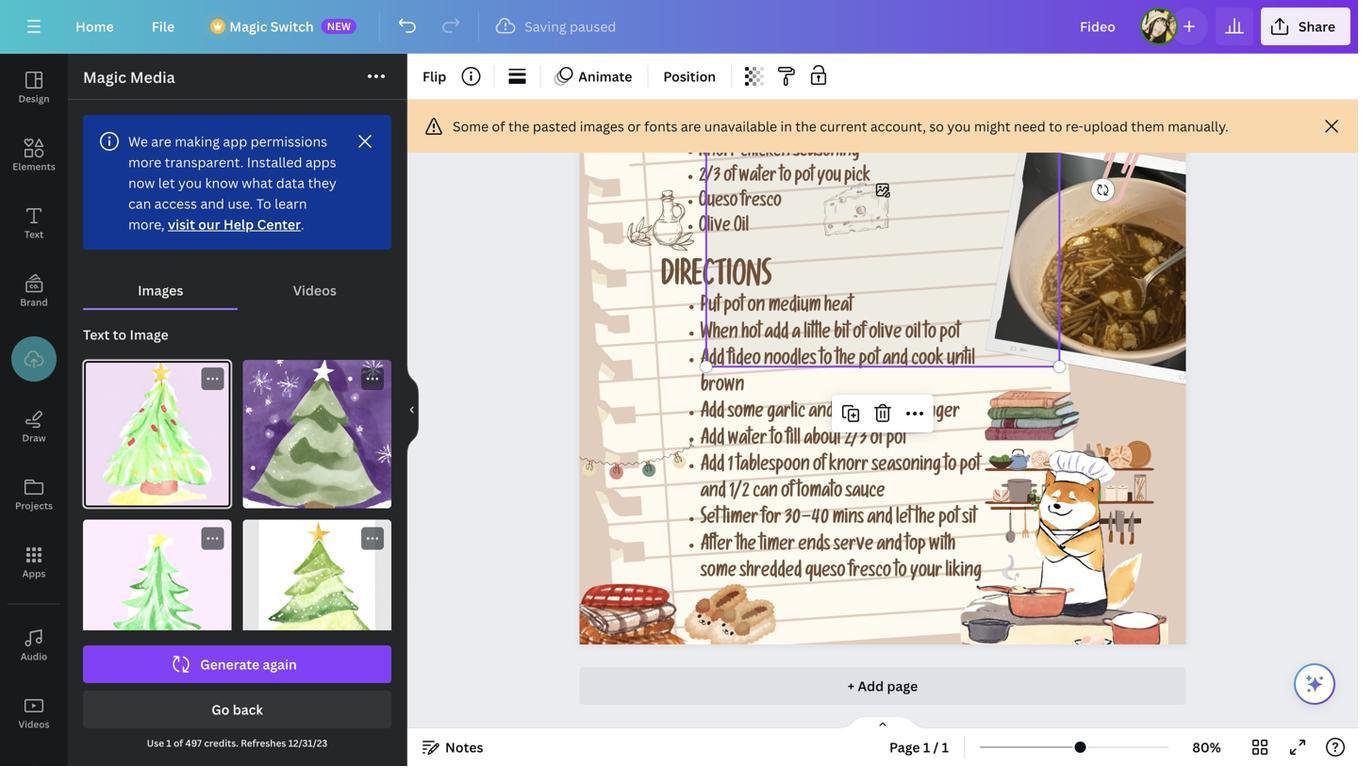 Task type: vqa. For each thing, say whether or not it's contained in the screenshot.
12/31/23
yes



Task type: describe. For each thing, give the bounding box(es) containing it.
80%
[[1192, 739, 1221, 757]]

page 1 / 1
[[889, 739, 949, 757]]

Design title text field
[[1065, 8, 1133, 45]]

0 vertical spatial little
[[804, 325, 831, 345]]

serve
[[834, 537, 873, 557]]

olive
[[869, 325, 902, 345]]

learn
[[275, 195, 307, 213]]

magic media
[[83, 67, 175, 87]]

sauce
[[846, 484, 885, 504]]

apps
[[305, 153, 336, 171]]

app
[[223, 133, 247, 150]]

flip
[[423, 67, 446, 85]]

queso
[[699, 194, 738, 213]]

queso
[[805, 564, 845, 584]]

of right some
[[492, 117, 505, 135]]

text for text
[[24, 228, 43, 241]]

images button
[[83, 273, 238, 308]]

of right bit
[[853, 325, 866, 345]]

elements
[[13, 160, 55, 173]]

knorr
[[699, 144, 737, 163]]

you inside we are making app permissions more transparent. installed apps now let you know what data they can access and use. to learn more,
[[178, 174, 202, 192]]

side panel tab list
[[0, 54, 68, 767]]

pasted
[[533, 117, 577, 135]]

.
[[301, 216, 304, 233]]

images
[[580, 117, 624, 135]]

2/3 inside 'knorr chicken seasoning 2/3 of water to pot you pick queso fresco olive oil'
[[699, 169, 721, 188]]

now
[[128, 174, 155, 192]]

go back button
[[83, 691, 391, 729]]

water inside 'knorr chicken seasoning 2/3 of water to pot you pick queso fresco olive oil'
[[739, 169, 777, 188]]

re-
[[1066, 117, 1084, 135]]

seasoning inside 'knorr chicken seasoning 2/3 of water to pot you pick queso fresco olive oil'
[[794, 144, 860, 163]]

fresco inside put pot on medium heat when hot add a little bit of olive oil to pot add fideo noodles to the pot and cook until brown add some garlic and cook a little longer add water to fill about 2/3 of pot add 1 tablespoon of knorr seasoning to pot and 1/2 can of tomato sauce set timer for 30-40 mins and let the pot sit after the timer ends serve and top with some shredded queso fresco to your liking
[[849, 564, 891, 584]]

credits.
[[204, 738, 238, 750]]

to left your
[[895, 564, 907, 584]]

page
[[889, 739, 920, 757]]

497
[[185, 738, 202, 750]]

chicken
[[741, 144, 790, 163]]

to right the oil
[[924, 325, 936, 345]]

1 right "/"
[[942, 739, 949, 757]]

with
[[929, 537, 955, 557]]

draw button
[[0, 393, 68, 461]]

about
[[804, 431, 841, 451]]

the right the in
[[795, 117, 817, 135]]

directions
[[661, 264, 772, 296]]

fresco inside 'knorr chicken seasoning 2/3 of water to pot you pick queso fresco olive oil'
[[741, 194, 782, 213]]

and left 1/2
[[701, 484, 726, 504]]

oil
[[905, 325, 921, 345]]

design
[[18, 92, 50, 105]]

the up top
[[915, 511, 935, 530]]

and down olive
[[883, 352, 908, 371]]

bit
[[834, 325, 850, 345]]

use 1 of 497 credits. refreshes 12/31/23
[[147, 738, 328, 750]]

saving paused
[[525, 17, 616, 35]]

paused
[[570, 17, 616, 35]]

seasoning inside put pot on medium heat when hot add a little bit of olive oil to pot add fideo noodles to the pot and cook until brown add some garlic and cook a little longer add water to fill about 2/3 of pot add 1 tablespoon of knorr seasoning to pot and 1/2 can of tomato sauce set timer for 30-40 mins and let the pot sit after the timer ends serve and top with some shredded queso fresco to your liking
[[872, 458, 941, 477]]

notes button
[[415, 733, 491, 763]]

the right after
[[736, 537, 756, 557]]

add
[[765, 325, 789, 345]]

projects
[[15, 500, 53, 513]]

visit our help center link
[[168, 216, 301, 233]]

file button
[[137, 8, 190, 45]]

1 left "/"
[[923, 739, 930, 757]]

of inside 'knorr chicken seasoning 2/3 of water to pot you pick queso fresco olive oil'
[[724, 169, 736, 188]]

put
[[701, 298, 721, 318]]

back
[[233, 701, 263, 719]]

1 inside put pot on medium heat when hot add a little bit of olive oil to pot add fideo noodles to the pot and cook until brown add some garlic and cook a little longer add water to fill about 2/3 of pot add 1 tablespoon of knorr seasoning to pot and 1/2 can of tomato sauce set timer for 30-40 mins and let the pot sit after the timer ends serve and top with some shredded queso fresco to your liking
[[728, 458, 733, 477]]

fideo
[[728, 352, 761, 371]]

apps button
[[0, 529, 68, 597]]

garlic
[[767, 405, 805, 424]]

help
[[223, 216, 254, 233]]

let inside put pot on medium heat when hot add a little bit of olive oil to pot add fideo noodles to the pot and cook until brown add some garlic and cook a little longer add water to fill about 2/3 of pot add 1 tablespoon of knorr seasoning to pot and 1/2 can of tomato sauce set timer for 30-40 mins and let the pot sit after the timer ends serve and top with some shredded queso fresco to your liking
[[896, 511, 912, 530]]

home
[[75, 17, 114, 35]]

pot right about
[[886, 431, 907, 451]]

and down sauce
[[867, 511, 893, 530]]

+ add page button
[[580, 668, 1186, 706]]

videos inside side panel tab list
[[18, 719, 49, 731]]

animate
[[578, 67, 632, 85]]

generate again button
[[83, 646, 391, 684]]

generate again
[[200, 656, 297, 674]]

mins
[[832, 511, 864, 530]]

shredded
[[740, 564, 802, 584]]

when
[[701, 325, 738, 345]]

put pot on medium heat when hot add a little bit of olive oil to pot add fideo noodles to the pot and cook until brown add some garlic and cook a little longer add water to fill about 2/3 of pot add 1 tablespoon of knorr seasoning to pot and 1/2 can of tomato sauce set timer for 30-40 mins and let the pot sit after the timer ends serve and top with some shredded queso fresco to your liking
[[701, 298, 982, 584]]

unavailable
[[704, 117, 777, 135]]

main menu bar
[[0, 0, 1358, 54]]

brown
[[701, 378, 744, 398]]

1/2
[[729, 484, 749, 504]]

2 horizontal spatial you
[[947, 117, 971, 135]]

generate
[[200, 656, 260, 674]]

+
[[848, 678, 855, 696]]

can inside put pot on medium heat when hot add a little bit of olive oil to pot add fideo noodles to the pot and cook until brown add some garlic and cook a little longer add water to fill about 2/3 of pot add 1 tablespoon of knorr seasoning to pot and 1/2 can of tomato sauce set timer for 30-40 mins and let the pot sit after the timer ends serve and top with some shredded queso fresco to your liking
[[753, 484, 778, 504]]

0 horizontal spatial cook
[[837, 405, 870, 424]]

you inside 'knorr chicken seasoning 2/3 of water to pot you pick queso fresco olive oil'
[[817, 169, 841, 188]]

design button
[[0, 54, 68, 122]]

we are making app permissions more transparent. installed apps now let you know what data they can access and use. to learn more,
[[128, 133, 337, 233]]

1 vertical spatial a
[[873, 405, 882, 424]]

1 vertical spatial some
[[701, 564, 737, 584]]

fill
[[786, 431, 801, 451]]

some
[[453, 117, 489, 135]]

show pages image
[[837, 716, 928, 731]]

saving paused status
[[487, 15, 626, 38]]

1 horizontal spatial are
[[681, 117, 701, 135]]

noodles
[[764, 352, 817, 371]]

home link
[[60, 8, 129, 45]]

some of the pasted images or fonts are unavailable in the current account, so you might need to re-upload them manually.
[[453, 117, 1229, 135]]

/
[[933, 739, 939, 757]]

images
[[138, 282, 183, 299]]

share button
[[1261, 8, 1351, 45]]

pot left sit
[[939, 511, 959, 530]]

brand button
[[0, 257, 68, 325]]

tomato
[[797, 484, 842, 504]]



Task type: locate. For each thing, give the bounding box(es) containing it.
water up tablespoon on the bottom of the page
[[728, 431, 767, 451]]

1 up 1/2
[[728, 458, 733, 477]]

1 vertical spatial cook
[[837, 405, 870, 424]]

1 horizontal spatial seasoning
[[872, 458, 941, 477]]

of up queso on the top right of page
[[724, 169, 736, 188]]

you right 'so'
[[947, 117, 971, 135]]

hide image
[[406, 365, 419, 456]]

can down now on the top left
[[128, 195, 151, 213]]

1 right the use
[[166, 738, 171, 750]]

are right fonts
[[681, 117, 701, 135]]

1 horizontal spatial little
[[885, 405, 912, 424]]

pot up sit
[[960, 458, 980, 477]]

0 vertical spatial timer
[[723, 511, 758, 530]]

the down bit
[[835, 352, 856, 371]]

+ add page
[[848, 678, 918, 696]]

little left bit
[[804, 325, 831, 345]]

current
[[820, 117, 867, 135]]

videos button down audio
[[0, 680, 68, 748]]

videos
[[293, 282, 337, 299], [18, 719, 49, 731]]

1 horizontal spatial let
[[896, 511, 912, 530]]

visit
[[168, 216, 195, 233]]

let inside we are making app permissions more transparent. installed apps now let you know what data they can access and use. to learn more,
[[158, 174, 175, 192]]

0 vertical spatial can
[[128, 195, 151, 213]]

1 horizontal spatial can
[[753, 484, 778, 504]]

magic for magic media
[[83, 67, 126, 87]]

0 horizontal spatial timer
[[723, 511, 758, 530]]

to inside 'knorr chicken seasoning 2/3 of water to pot you pick queso fresco olive oil'
[[780, 169, 791, 188]]

1 horizontal spatial 2/3
[[844, 431, 867, 451]]

80% button
[[1176, 733, 1237, 763]]

0 vertical spatial fresco
[[741, 194, 782, 213]]

0 vertical spatial water
[[739, 169, 777, 188]]

0 horizontal spatial can
[[128, 195, 151, 213]]

1 horizontal spatial videos
[[293, 282, 337, 299]]

are right "we"
[[151, 133, 171, 150]]

and up our
[[200, 195, 224, 213]]

projects button
[[0, 461, 68, 529]]

1
[[728, 458, 733, 477], [166, 738, 171, 750], [923, 739, 930, 757], [942, 739, 949, 757]]

permissions
[[251, 133, 327, 150]]

access
[[154, 195, 197, 213]]

1 horizontal spatial cook
[[911, 352, 944, 371]]

your
[[910, 564, 942, 584]]

christmas tree image
[[83, 360, 232, 509], [243, 360, 391, 509], [83, 520, 232, 669], [243, 520, 391, 669]]

you down transparent.
[[178, 174, 202, 192]]

pot
[[795, 169, 814, 188], [724, 298, 744, 318], [940, 325, 960, 345], [859, 352, 879, 371], [886, 431, 907, 451], [960, 458, 980, 477], [939, 511, 959, 530]]

visit our help center .
[[168, 216, 304, 233]]

0 vertical spatial text
[[24, 228, 43, 241]]

text up 'brand' button
[[24, 228, 43, 241]]

magic left the switch
[[229, 17, 267, 35]]

hot
[[741, 325, 761, 345]]

to left fill at the right of the page
[[770, 431, 783, 451]]

1 horizontal spatial videos button
[[238, 273, 391, 308]]

0 horizontal spatial seasoning
[[794, 144, 860, 163]]

0 vertical spatial a
[[792, 325, 801, 345]]

might
[[974, 117, 1011, 135]]

some down brown
[[728, 405, 764, 424]]

they
[[308, 174, 337, 192]]

videos down .
[[293, 282, 337, 299]]

a
[[792, 325, 801, 345], [873, 405, 882, 424]]

0 horizontal spatial let
[[158, 174, 175, 192]]

to left re-
[[1049, 117, 1062, 135]]

draw
[[22, 432, 46, 445]]

0 vertical spatial magic
[[229, 17, 267, 35]]

elements button
[[0, 122, 68, 190]]

1 horizontal spatial you
[[817, 169, 841, 188]]

center
[[257, 216, 301, 233]]

image
[[130, 326, 169, 344]]

more
[[128, 153, 161, 171]]

data
[[276, 174, 305, 192]]

1 vertical spatial fresco
[[849, 564, 891, 584]]

2/3
[[699, 169, 721, 188], [844, 431, 867, 451]]

set
[[701, 511, 719, 530]]

of
[[492, 117, 505, 135], [724, 169, 736, 188], [853, 325, 866, 345], [870, 431, 883, 451], [813, 458, 826, 477], [781, 484, 794, 504], [174, 738, 183, 750]]

can inside we are making app permissions more transparent. installed apps now let you know what data they can access and use. to learn more,
[[128, 195, 151, 213]]

page
[[887, 678, 918, 696]]

magic for magic switch
[[229, 17, 267, 35]]

0 horizontal spatial 2/3
[[699, 169, 721, 188]]

text inside button
[[24, 228, 43, 241]]

to down longer
[[944, 458, 957, 477]]

1 horizontal spatial text
[[83, 326, 110, 344]]

30-
[[784, 511, 812, 530]]

1 horizontal spatial fresco
[[849, 564, 891, 584]]

heat
[[824, 298, 853, 318]]

water down chicken on the top right of the page
[[739, 169, 777, 188]]

0 vertical spatial 2/3
[[699, 169, 721, 188]]

olive
[[699, 219, 731, 238]]

0 horizontal spatial magic
[[83, 67, 126, 87]]

magic inside main 'menu bar'
[[229, 17, 267, 35]]

uploads
[[15, 373, 53, 385]]

seasoning up sauce
[[872, 458, 941, 477]]

2/3 down knorr
[[699, 169, 721, 188]]

text to image
[[83, 326, 169, 344]]

again
[[263, 656, 297, 674]]

text for text to image
[[83, 326, 110, 344]]

1 vertical spatial videos button
[[0, 680, 68, 748]]

on
[[748, 298, 765, 318]]

little left longer
[[885, 405, 912, 424]]

flip button
[[415, 61, 454, 91]]

a left longer
[[873, 405, 882, 424]]

more,
[[128, 216, 165, 233]]

uploads button
[[0, 325, 68, 402]]

switch
[[270, 17, 314, 35]]

0 vertical spatial videos button
[[238, 273, 391, 308]]

are inside we are making app permissions more transparent. installed apps now let you know what data they can access and use. to learn more,
[[151, 133, 171, 150]]

12/31/23
[[288, 738, 328, 750]]

0 vertical spatial seasoning
[[794, 144, 860, 163]]

1 vertical spatial videos
[[18, 719, 49, 731]]

of right about
[[870, 431, 883, 451]]

oil
[[734, 219, 749, 238]]

fonts
[[644, 117, 678, 135]]

videos down audio
[[18, 719, 49, 731]]

0 horizontal spatial you
[[178, 174, 202, 192]]

0 vertical spatial videos
[[293, 282, 337, 299]]

the left pasted
[[508, 117, 530, 135]]

let
[[158, 174, 175, 192], [896, 511, 912, 530]]

0 horizontal spatial little
[[804, 325, 831, 345]]

olive oil hand drawn image
[[627, 190, 695, 251]]

and left top
[[877, 537, 902, 557]]

upload
[[1084, 117, 1128, 135]]

0 horizontal spatial are
[[151, 133, 171, 150]]

water inside put pot on medium heat when hot add a little bit of olive oil to pot add fideo noodles to the pot and cook until brown add some garlic and cook a little longer add water to fill about 2/3 of pot add 1 tablespoon of knorr seasoning to pot and 1/2 can of tomato sauce set timer for 30-40 mins and let the pot sit after the timer ends serve and top with some shredded queso fresco to your liking
[[728, 431, 767, 451]]

of up tomato
[[813, 458, 826, 477]]

add inside button
[[858, 678, 884, 696]]

seasoning down some of the pasted images or fonts are unavailable in the current account, so you might need to re-upload them manually.
[[794, 144, 860, 163]]

videos button down .
[[238, 273, 391, 308]]

1 vertical spatial text
[[83, 326, 110, 344]]

refreshes
[[241, 738, 286, 750]]

0 vertical spatial cook
[[911, 352, 944, 371]]

to
[[1049, 117, 1062, 135], [780, 169, 791, 188], [924, 325, 936, 345], [113, 326, 127, 344], [820, 352, 832, 371], [770, 431, 783, 451], [944, 458, 957, 477], [895, 564, 907, 584]]

1 vertical spatial can
[[753, 484, 778, 504]]

some down after
[[701, 564, 737, 584]]

0 horizontal spatial text
[[24, 228, 43, 241]]

1 vertical spatial let
[[896, 511, 912, 530]]

notes
[[445, 739, 483, 757]]

1 vertical spatial 2/3
[[844, 431, 867, 451]]

1 vertical spatial little
[[885, 405, 912, 424]]

you left pick
[[817, 169, 841, 188]]

cook up about
[[837, 405, 870, 424]]

saving
[[525, 17, 566, 35]]

of left 497 at the left bottom
[[174, 738, 183, 750]]

1 vertical spatial seasoning
[[872, 458, 941, 477]]

add
[[701, 352, 725, 371], [701, 405, 725, 424], [701, 431, 725, 451], [701, 458, 725, 477], [858, 678, 884, 696]]

medium
[[768, 298, 821, 318]]

text left image
[[83, 326, 110, 344]]

our
[[198, 216, 220, 233]]

after
[[701, 537, 733, 557]]

1 vertical spatial timer
[[760, 537, 795, 557]]

manually.
[[1168, 117, 1229, 135]]

fresco down serve at the right bottom of page
[[849, 564, 891, 584]]

can
[[128, 195, 151, 213], [753, 484, 778, 504]]

account,
[[870, 117, 926, 135]]

0 vertical spatial let
[[158, 174, 175, 192]]

1 vertical spatial water
[[728, 431, 767, 451]]

pot inside 'knorr chicken seasoning 2/3 of water to pot you pick queso fresco olive oil'
[[795, 169, 814, 188]]

0 horizontal spatial fresco
[[741, 194, 782, 213]]

canva assistant image
[[1303, 673, 1326, 696]]

1 vertical spatial magic
[[83, 67, 126, 87]]

can right 1/2
[[753, 484, 778, 504]]

fresco up oil
[[741, 194, 782, 213]]

tablespoon
[[736, 458, 810, 477]]

pot down olive
[[859, 352, 879, 371]]

1 horizontal spatial timer
[[760, 537, 795, 557]]

brand
[[20, 296, 48, 309]]

transparent.
[[165, 153, 244, 171]]

0 horizontal spatial a
[[792, 325, 801, 345]]

little
[[804, 325, 831, 345], [885, 405, 912, 424]]

let up access
[[158, 174, 175, 192]]

go back
[[211, 701, 263, 719]]

and up about
[[809, 405, 834, 424]]

position button
[[656, 61, 723, 91]]

use
[[147, 738, 164, 750]]

magic
[[229, 17, 267, 35], [83, 67, 126, 87]]

audio button
[[0, 612, 68, 680]]

1 horizontal spatial a
[[873, 405, 882, 424]]

timer down 1/2
[[723, 511, 758, 530]]

let up top
[[896, 511, 912, 530]]

pot left pick
[[795, 169, 814, 188]]

magic left media
[[83, 67, 126, 87]]

pot left on
[[724, 298, 744, 318]]

use.
[[228, 195, 253, 213]]

2/3 inside put pot on medium heat when hot add a little bit of olive oil to pot add fideo noodles to the pot and cook until brown add some garlic and cook a little longer add water to fill about 2/3 of pot add 1 tablespoon of knorr seasoning to pot and 1/2 can of tomato sauce set timer for 30-40 mins and let the pot sit after the timer ends serve and top with some shredded queso fresco to your liking
[[844, 431, 867, 451]]

0 horizontal spatial videos
[[18, 719, 49, 731]]

0 vertical spatial some
[[728, 405, 764, 424]]

of up 30-
[[781, 484, 794, 504]]

to right noodles
[[820, 352, 832, 371]]

text button
[[0, 190, 68, 257]]

you
[[947, 117, 971, 135], [817, 169, 841, 188], [178, 174, 202, 192]]

a right add
[[792, 325, 801, 345]]

what
[[242, 174, 273, 192]]

animate button
[[548, 61, 640, 91]]

installed
[[247, 153, 302, 171]]

and inside we are making app permissions more transparent. installed apps now let you know what data they can access and use. to learn more,
[[200, 195, 224, 213]]

them
[[1131, 117, 1165, 135]]

0 horizontal spatial videos button
[[0, 680, 68, 748]]

to left image
[[113, 326, 127, 344]]

pot up 'until' at the top of page
[[940, 325, 960, 345]]

top
[[905, 537, 926, 557]]

the
[[508, 117, 530, 135], [795, 117, 817, 135], [835, 352, 856, 371], [915, 511, 935, 530], [736, 537, 756, 557]]

to down chicken on the top right of the page
[[780, 169, 791, 188]]

cook down the oil
[[911, 352, 944, 371]]

timer down for
[[760, 537, 795, 557]]

position
[[663, 67, 716, 85]]

1 horizontal spatial magic
[[229, 17, 267, 35]]

2/3 up knorr
[[844, 431, 867, 451]]



